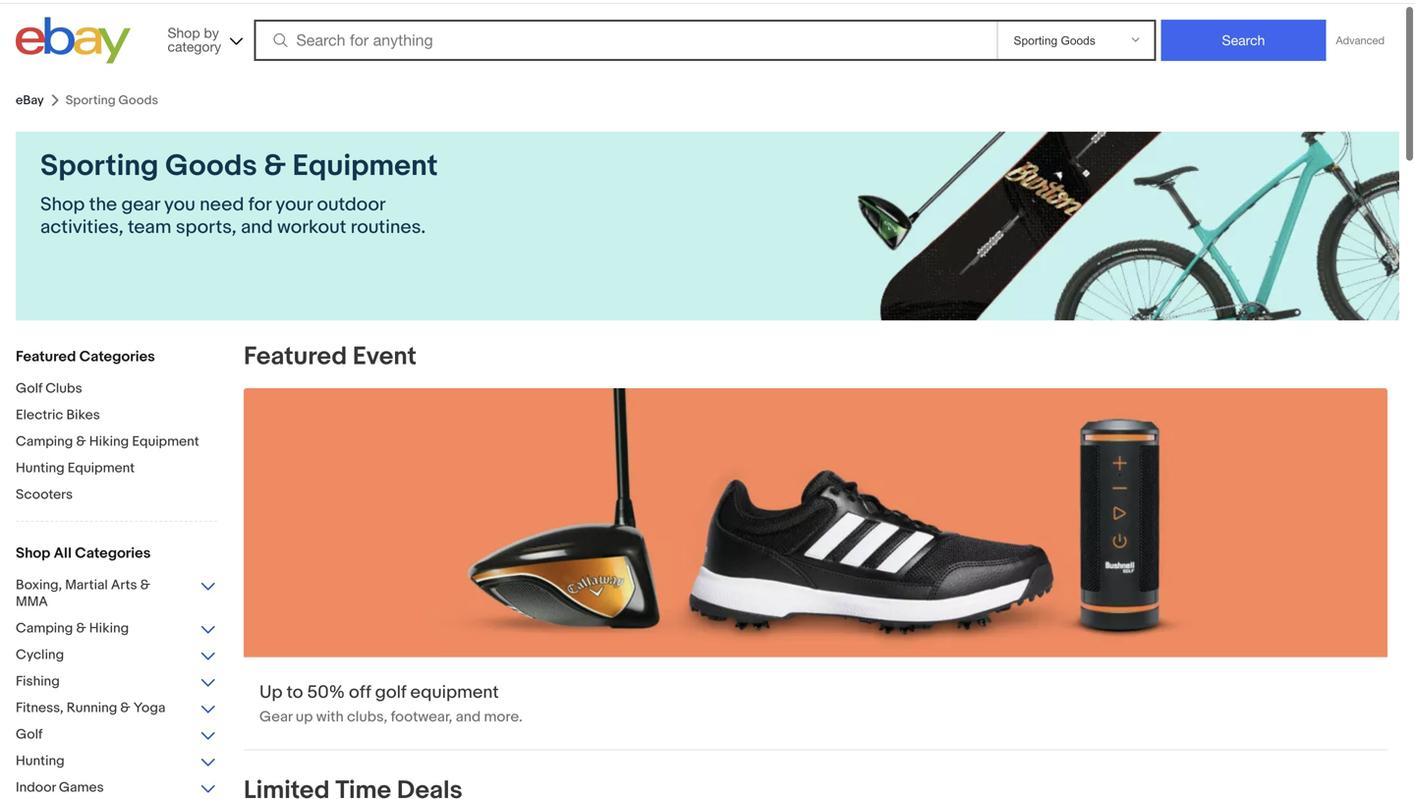 Task type: locate. For each thing, give the bounding box(es) containing it.
1 vertical spatial golf
[[16, 727, 43, 743]]

none submit inside shop by category banner
[[1162, 20, 1327, 61]]

1 vertical spatial and
[[456, 709, 481, 726]]

2 camping from the top
[[16, 620, 73, 637]]

1 vertical spatial categories
[[75, 545, 151, 562]]

0 horizontal spatial featured
[[16, 348, 76, 366]]

1 vertical spatial hiking
[[89, 620, 129, 637]]

1 horizontal spatial featured
[[244, 342, 347, 372]]

0 horizontal spatial and
[[241, 216, 273, 239]]

0 vertical spatial hiking
[[89, 434, 129, 450]]

golf
[[16, 381, 42, 397], [16, 727, 43, 743]]

1 vertical spatial shop
[[40, 193, 85, 216]]

1 camping from the top
[[16, 434, 73, 450]]

2 golf from the top
[[16, 727, 43, 743]]

fitness,
[[16, 700, 64, 717]]

fishing
[[16, 674, 60, 690]]

hiking down electric bikes link
[[89, 434, 129, 450]]

1 vertical spatial camping
[[16, 620, 73, 637]]

1 golf from the top
[[16, 381, 42, 397]]

shop inside shop by category
[[168, 25, 200, 41]]

up to 50% off golf equipment gear up with clubs, footwear, and more.
[[260, 682, 523, 726]]

&
[[264, 148, 286, 184], [76, 434, 86, 450], [140, 577, 150, 594], [76, 620, 86, 637], [120, 700, 130, 717]]

boxing, martial arts & mma camping & hiking cycling fishing fitness, running & yoga golf hunting indoor games
[[16, 577, 166, 796]]

golf
[[375, 682, 406, 704]]

0 vertical spatial categories
[[79, 348, 155, 366]]

categories
[[79, 348, 155, 366], [75, 545, 151, 562]]

shop by category banner
[[11, 0, 1400, 69]]

fitness, running & yoga button
[[16, 700, 217, 719]]

equipment
[[293, 148, 438, 184], [132, 434, 199, 450], [68, 460, 135, 477]]

hiking up cycling dropdown button
[[89, 620, 129, 637]]

camping up cycling
[[16, 620, 73, 637]]

categories up arts
[[75, 545, 151, 562]]

shop left all
[[16, 545, 50, 562]]

hunting inside the boxing, martial arts & mma camping & hiking cycling fishing fitness, running & yoga golf hunting indoor games
[[16, 753, 65, 770]]

shop by category button
[[159, 17, 247, 59]]

0 vertical spatial shop
[[168, 25, 200, 41]]

activities,
[[40, 216, 124, 239]]

2 vertical spatial shop
[[16, 545, 50, 562]]

1 hunting from the top
[[16, 460, 65, 477]]

shop left the
[[40, 193, 85, 216]]

you
[[164, 193, 196, 216]]

shop
[[168, 25, 200, 41], [40, 193, 85, 216], [16, 545, 50, 562]]

hunting equipment link
[[16, 460, 217, 479]]

category
[[168, 38, 221, 55]]

golf up electric
[[16, 381, 42, 397]]

hunting
[[16, 460, 65, 477], [16, 753, 65, 770]]

camping
[[16, 434, 73, 450], [16, 620, 73, 637]]

advanced
[[1337, 34, 1385, 47]]

& inside sporting goods & equipment shop the gear you need for your outdoor activities, team sports, and workout routines.
[[264, 148, 286, 184]]

1 vertical spatial equipment
[[132, 434, 199, 450]]

hiking inside golf clubs electric bikes camping & hiking equipment hunting equipment scooters
[[89, 434, 129, 450]]

the
[[89, 193, 117, 216]]

none text field containing up to 50% off golf equipment
[[244, 388, 1388, 750]]

categories up the "golf clubs" link
[[79, 348, 155, 366]]

boxing, martial arts & mma button
[[16, 577, 217, 613]]

event
[[353, 342, 417, 372]]

indoor
[[16, 780, 56, 796]]

shop by category
[[168, 25, 221, 55]]

1 hiking from the top
[[89, 434, 129, 450]]

2 hunting from the top
[[16, 753, 65, 770]]

1 vertical spatial hunting
[[16, 753, 65, 770]]

boxing,
[[16, 577, 62, 594]]

0 vertical spatial and
[[241, 216, 273, 239]]

0 vertical spatial golf
[[16, 381, 42, 397]]

hiking
[[89, 434, 129, 450], [89, 620, 129, 637]]

up
[[296, 709, 313, 726]]

equipment down electric bikes link
[[132, 434, 199, 450]]

featured left event
[[244, 342, 347, 372]]

advanced link
[[1327, 21, 1395, 60]]

hunting inside golf clubs electric bikes camping & hiking equipment hunting equipment scooters
[[16, 460, 65, 477]]

shop left by
[[168, 25, 200, 41]]

clubs
[[45, 381, 82, 397]]

ebay
[[16, 93, 44, 108]]

featured
[[244, 342, 347, 372], [16, 348, 76, 366]]

& right arts
[[140, 577, 150, 594]]

all
[[54, 545, 72, 562]]

None text field
[[244, 388, 1388, 750]]

camping & hiking equipment link
[[16, 434, 217, 452]]

indoor games button
[[16, 780, 217, 798]]

equipment down "camping & hiking equipment" "link"
[[68, 460, 135, 477]]

& up for
[[264, 148, 286, 184]]

arts
[[111, 577, 137, 594]]

with
[[316, 709, 344, 726]]

workout
[[277, 216, 347, 239]]

None submit
[[1162, 20, 1327, 61]]

off
[[349, 682, 371, 704]]

and down equipment at the bottom
[[456, 709, 481, 726]]

Search for anything text field
[[257, 22, 994, 59]]

0 vertical spatial hunting
[[16, 460, 65, 477]]

featured up "clubs"
[[16, 348, 76, 366]]

2 hiking from the top
[[89, 620, 129, 637]]

team
[[128, 216, 172, 239]]

0 vertical spatial camping
[[16, 434, 73, 450]]

& down bikes at the left bottom of page
[[76, 434, 86, 450]]

and left your
[[241, 216, 273, 239]]

hunting up indoor
[[16, 753, 65, 770]]

martial
[[65, 577, 108, 594]]

1 horizontal spatial and
[[456, 709, 481, 726]]

golf down fitness, on the left
[[16, 727, 43, 743]]

gear
[[121, 193, 160, 216]]

hunting up scooters
[[16, 460, 65, 477]]

and inside up to 50% off golf equipment gear up with clubs, footwear, and more.
[[456, 709, 481, 726]]

golf clubs link
[[16, 381, 217, 399]]

shop for category
[[168, 25, 200, 41]]

camping down electric
[[16, 434, 73, 450]]

2 vertical spatial equipment
[[68, 460, 135, 477]]

equipment up outdoor
[[293, 148, 438, 184]]

and
[[241, 216, 273, 239], [456, 709, 481, 726]]

0 vertical spatial equipment
[[293, 148, 438, 184]]

yoga
[[133, 700, 166, 717]]

golf button
[[16, 727, 217, 745]]



Task type: describe. For each thing, give the bounding box(es) containing it.
games
[[59, 780, 104, 796]]

footwear,
[[391, 709, 453, 726]]

& left yoga
[[120, 700, 130, 717]]

none text field inside the sporting goods & equipment main content
[[244, 388, 1388, 750]]

hunting button
[[16, 753, 217, 772]]

goods
[[165, 148, 257, 184]]

featured for featured event
[[244, 342, 347, 372]]

scooters link
[[16, 487, 217, 505]]

shop all categories
[[16, 545, 151, 562]]

camping & hiking button
[[16, 620, 217, 639]]

hiking inside the boxing, martial arts & mma camping & hiking cycling fishing fitness, running & yoga golf hunting indoor games
[[89, 620, 129, 637]]

50%
[[307, 682, 345, 704]]

sporting goods & equipment shop the gear you need for your outdoor activities, team sports, and workout routines.
[[40, 148, 438, 239]]

up
[[260, 682, 283, 704]]

sports,
[[176, 216, 237, 239]]

by
[[204, 25, 219, 41]]

fishing button
[[16, 674, 217, 692]]

camping inside the boxing, martial arts & mma camping & hiking cycling fishing fitness, running & yoga golf hunting indoor games
[[16, 620, 73, 637]]

electric bikes link
[[16, 407, 217, 426]]

outdoor
[[317, 193, 385, 216]]

to
[[287, 682, 303, 704]]

golf clubs electric bikes camping & hiking equipment hunting equipment scooters
[[16, 381, 199, 503]]

scooters
[[16, 487, 73, 503]]

cycling button
[[16, 647, 217, 666]]

ebay link
[[16, 93, 44, 108]]

equipment
[[411, 682, 499, 704]]

gear
[[260, 709, 293, 726]]

shop inside sporting goods & equipment shop the gear you need for your outdoor activities, team sports, and workout routines.
[[40, 193, 85, 216]]

your
[[276, 193, 313, 216]]

featured for featured categories
[[16, 348, 76, 366]]

and inside sporting goods & equipment shop the gear you need for your outdoor activities, team sports, and workout routines.
[[241, 216, 273, 239]]

clubs,
[[347, 709, 388, 726]]

running
[[67, 700, 117, 717]]

& down martial
[[76, 620, 86, 637]]

sporting
[[40, 148, 159, 184]]

golf inside golf clubs electric bikes camping & hiking equipment hunting equipment scooters
[[16, 381, 42, 397]]

featured event
[[244, 342, 417, 372]]

more.
[[484, 709, 523, 726]]

shop for categories
[[16, 545, 50, 562]]

cycling
[[16, 647, 64, 664]]

equipment inside sporting goods & equipment shop the gear you need for your outdoor activities, team sports, and workout routines.
[[293, 148, 438, 184]]

& inside golf clubs electric bikes camping & hiking equipment hunting equipment scooters
[[76, 434, 86, 450]]

featured categories
[[16, 348, 155, 366]]

for
[[249, 193, 271, 216]]

need
[[200, 193, 244, 216]]

bikes
[[66, 407, 100, 424]]

routines.
[[351, 216, 426, 239]]

electric
[[16, 407, 63, 424]]

golf inside the boxing, martial arts & mma camping & hiking cycling fishing fitness, running & yoga golf hunting indoor games
[[16, 727, 43, 743]]

mma
[[16, 594, 48, 611]]

camping inside golf clubs electric bikes camping & hiking equipment hunting equipment scooters
[[16, 434, 73, 450]]

sporting goods & equipment main content
[[0, 85, 1416, 799]]



Task type: vqa. For each thing, say whether or not it's contained in the screenshot.
'Event'
yes



